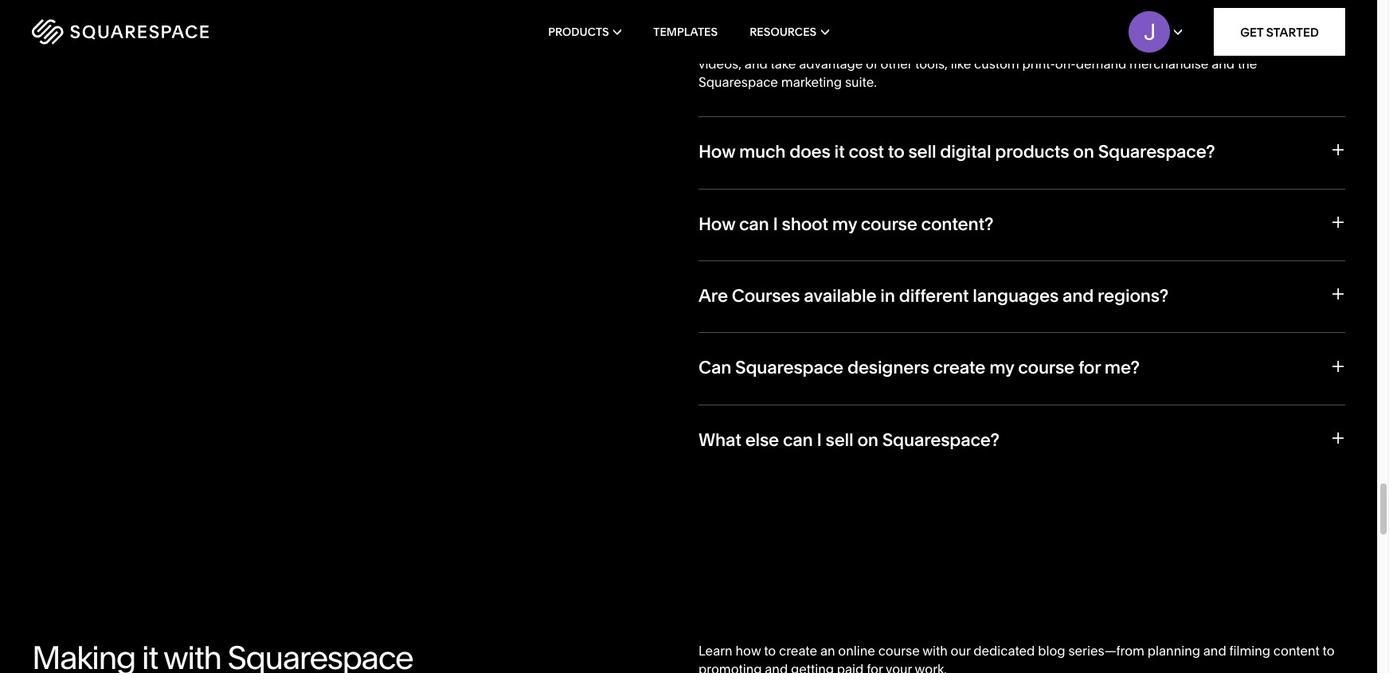 Task type: locate. For each thing, give the bounding box(es) containing it.
sequential
[[981, 20, 1043, 36]]

1 horizontal spatial on
[[1074, 141, 1095, 163]]

much
[[740, 141, 786, 163]]

can right else
[[783, 429, 813, 451]]

1 vertical spatial with
[[923, 643, 948, 659]]

0 horizontal spatial in
[[855, 38, 866, 54]]

0 vertical spatial squarespace
[[699, 74, 779, 90]]

on right products
[[1074, 141, 1095, 163]]

videos, down tracking.
[[699, 56, 742, 72]]

and left filming
[[1204, 643, 1227, 659]]

my
[[833, 213, 857, 235], [990, 357, 1015, 379]]

squarespace down tracking.
[[699, 74, 779, 90]]

1 vertical spatial create
[[779, 643, 818, 659]]

other down the combination
[[881, 56, 913, 72]]

1 horizontal spatial other
[[976, 38, 1007, 54]]

how left much
[[699, 141, 736, 163]]

sell up the chapters,
[[1146, 3, 1166, 18]]

1 horizontal spatial my
[[990, 357, 1015, 379]]

1 vertical spatial online
[[839, 643, 876, 659]]

1 vertical spatial course
[[1019, 357, 1075, 379]]

squarespace right can
[[736, 357, 844, 379]]

i right else
[[817, 429, 822, 451]]

beautiful,
[[1169, 3, 1225, 18]]

0 horizontal spatial my
[[833, 213, 857, 235]]

0 vertical spatial how
[[699, 141, 736, 163]]

how can i shoot my course content?
[[699, 213, 994, 235]]

and down you
[[745, 56, 768, 72]]

1 how from the top
[[699, 141, 736, 163]]

0 vertical spatial videos,
[[935, 20, 978, 36]]

course down are courses available in different languages and regions? dropdown button
[[1019, 357, 1075, 379]]

i left shoot
[[773, 213, 778, 235]]

1 horizontal spatial squarespace?
[[1099, 141, 1216, 163]]

regions?
[[1098, 285, 1169, 307]]

course left content?
[[861, 213, 918, 235]]

0 horizontal spatial squarespace?
[[883, 429, 1000, 451]]

0 horizontal spatial for
[[867, 661, 883, 673]]

1 vertical spatial my
[[990, 357, 1015, 379]]

online up paid
[[839, 643, 876, 659]]

1 vertical spatial on
[[858, 429, 879, 451]]

and down or
[[1212, 56, 1235, 72]]

in inside with courses, you'll get access to squarespace's best-in-class design and sell beautiful, multimedia online courses that include videos, sequential lessons, chapters, and progress tracking. you can also sell in combination with other content types, like memberships or videos, and take advantage of other tools, like custom print-on-demand merchandise and the squarespace marketing suite.
[[855, 38, 866, 54]]

0 vertical spatial like
[[1099, 38, 1119, 54]]

i
[[773, 213, 778, 235], [817, 429, 822, 451]]

0 vertical spatial for
[[1079, 357, 1101, 379]]

can
[[699, 357, 732, 379]]

like
[[1099, 38, 1119, 54], [951, 56, 972, 72]]

does
[[790, 141, 831, 163]]

course inside how can i shoot my course content? dropdown button
[[861, 213, 918, 235]]

1 vertical spatial in
[[881, 285, 896, 307]]

templates link
[[654, 0, 718, 64]]

marketing
[[782, 74, 842, 90]]

filming
[[1230, 643, 1271, 659]]

create right designers
[[934, 357, 986, 379]]

the
[[1238, 56, 1258, 72]]

videos,
[[935, 20, 978, 36], [699, 56, 742, 72]]

how much does it cost to sell digital products on squarespace?
[[699, 141, 1216, 163]]

online
[[770, 20, 807, 36], [839, 643, 876, 659]]

it
[[835, 141, 845, 163]]

on
[[1074, 141, 1095, 163], [858, 429, 879, 451]]

course for for
[[1019, 357, 1075, 379]]

types,
[[1060, 38, 1096, 54]]

1 horizontal spatial content
[[1274, 643, 1320, 659]]

0 vertical spatial create
[[934, 357, 986, 379]]

in down that
[[855, 38, 866, 54]]

take
[[771, 56, 796, 72]]

with
[[948, 38, 973, 54], [923, 643, 948, 659]]

how for how can i shoot my course content?
[[699, 213, 736, 235]]

content
[[1011, 38, 1057, 54], [1274, 643, 1320, 659]]

and left regions?
[[1063, 285, 1094, 307]]

0 vertical spatial course
[[861, 213, 918, 235]]

can inside with courses, you'll get access to squarespace's best-in-class design and sell beautiful, multimedia online courses that include videos, sequential lessons, chapters, and progress tracking. you can also sell in combination with other content types, like memberships or videos, and take advantage of other tools, like custom print-on-demand merchandise and the squarespace marketing suite.
[[779, 38, 801, 54]]

1 horizontal spatial like
[[1099, 38, 1119, 54]]

in left 'different'
[[881, 285, 896, 307]]

to right filming
[[1323, 643, 1335, 659]]

like up demand
[[1099, 38, 1119, 54]]

0 vertical spatial i
[[773, 213, 778, 235]]

course inside learn how to create an online course with our dedicated blog series—from planning and filming content to promoting and getting paid for your work.
[[879, 643, 920, 659]]

squarespace
[[699, 74, 779, 90], [736, 357, 844, 379]]

for left me?
[[1079, 357, 1101, 379]]

series—from
[[1069, 643, 1145, 659]]

0 horizontal spatial content
[[1011, 38, 1057, 54]]

on down designers
[[858, 429, 879, 451]]

create inside learn how to create an online course with our dedicated blog series—from planning and filming content to promoting and getting paid for your work.
[[779, 643, 818, 659]]

in inside dropdown button
[[881, 285, 896, 307]]

sell left digital at the right top of the page
[[909, 141, 937, 163]]

1 vertical spatial how
[[699, 213, 736, 235]]

for inside learn how to create an online course with our dedicated blog series—from planning and filming content to promoting and getting paid for your work.
[[867, 661, 883, 673]]

1 vertical spatial can
[[740, 213, 770, 235]]

create up getting
[[779, 643, 818, 659]]

can left shoot
[[740, 213, 770, 235]]

how
[[736, 643, 761, 659]]

to inside with courses, you'll get access to squarespace's best-in-class design and sell beautiful, multimedia online courses that include videos, sequential lessons, chapters, and progress tracking. you can also sell in combination with other content types, like memberships or videos, and take advantage of other tools, like custom print-on-demand merchandise and the squarespace marketing suite.
[[888, 3, 900, 18]]

course
[[861, 213, 918, 235], [1019, 357, 1075, 379], [879, 643, 920, 659]]

0 vertical spatial in
[[855, 38, 866, 54]]

0 vertical spatial my
[[833, 213, 857, 235]]

0 vertical spatial can
[[779, 38, 801, 54]]

0 horizontal spatial like
[[951, 56, 972, 72]]

like right 'tools,' on the right
[[951, 56, 972, 72]]

to right cost
[[888, 141, 905, 163]]

courses,
[[729, 3, 782, 18]]

dedicated
[[974, 643, 1036, 659]]

online down you'll
[[770, 20, 807, 36]]

squarespace's
[[903, 3, 991, 18]]

0 horizontal spatial videos,
[[699, 56, 742, 72]]

create for an
[[779, 643, 818, 659]]

course inside can squarespace designers create my course for me? dropdown button
[[1019, 357, 1075, 379]]

content up print-
[[1011, 38, 1057, 54]]

0 vertical spatial with
[[948, 38, 973, 54]]

0 horizontal spatial other
[[881, 56, 913, 72]]

can
[[779, 38, 801, 54], [740, 213, 770, 235], [783, 429, 813, 451]]

can squarespace designers create my course for me?
[[699, 357, 1140, 379]]

with up 'tools,' on the right
[[948, 38, 973, 54]]

1 vertical spatial for
[[867, 661, 883, 673]]

courses
[[732, 285, 800, 307]]

1 vertical spatial content
[[1274, 643, 1320, 659]]

0 vertical spatial squarespace?
[[1099, 141, 1216, 163]]

tracking.
[[699, 38, 751, 54]]

how up are
[[699, 213, 736, 235]]

how for how much does it cost to sell digital products on squarespace?
[[699, 141, 736, 163]]

to
[[888, 3, 900, 18], [888, 141, 905, 163], [764, 643, 776, 659], [1323, 643, 1335, 659]]

1 horizontal spatial i
[[817, 429, 822, 451]]

your
[[886, 661, 913, 673]]

0 vertical spatial online
[[770, 20, 807, 36]]

1 vertical spatial squarespace?
[[883, 429, 1000, 451]]

1 horizontal spatial online
[[839, 643, 876, 659]]

to up include
[[888, 3, 900, 18]]

and
[[1120, 3, 1143, 18], [1157, 20, 1180, 36], [745, 56, 768, 72], [1212, 56, 1235, 72], [1063, 285, 1094, 307], [1204, 643, 1227, 659], [765, 661, 788, 673]]

create
[[934, 357, 986, 379], [779, 643, 818, 659]]

online inside with courses, you'll get access to squarespace's best-in-class design and sell beautiful, multimedia online courses that include videos, sequential lessons, chapters, and progress tracking. you can also sell in combination with other content types, like memberships or videos, and take advantage of other tools, like custom print-on-demand merchandise and the squarespace marketing suite.
[[770, 20, 807, 36]]

promoting
[[699, 661, 762, 673]]

are
[[699, 285, 728, 307]]

1 horizontal spatial for
[[1079, 357, 1101, 379]]

2 how from the top
[[699, 213, 736, 235]]

0 vertical spatial content
[[1011, 38, 1057, 54]]

0 horizontal spatial online
[[770, 20, 807, 36]]

get started
[[1241, 24, 1320, 39]]

how inside the how much does it cost to sell digital products on squarespace? dropdown button
[[699, 141, 736, 163]]

with inside learn how to create an online course with our dedicated blog series—from planning and filming content to promoting and getting paid for your work.
[[923, 643, 948, 659]]

and up the chapters,
[[1120, 3, 1143, 18]]

squarespace?
[[1099, 141, 1216, 163], [883, 429, 1000, 451]]

are courses available in different languages and regions?
[[699, 285, 1169, 307]]

demand
[[1076, 56, 1127, 72]]

for left your
[[867, 661, 883, 673]]

designers
[[848, 357, 930, 379]]

with up work.
[[923, 643, 948, 659]]

available
[[804, 285, 877, 307]]

content inside with courses, you'll get access to squarespace's best-in-class design and sell beautiful, multimedia online courses that include videos, sequential lessons, chapters, and progress tracking. you can also sell in combination with other content types, like memberships or videos, and take advantage of other tools, like custom print-on-demand merchandise and the squarespace marketing suite.
[[1011, 38, 1057, 54]]

my down the languages at the right
[[990, 357, 1015, 379]]

1 horizontal spatial create
[[934, 357, 986, 379]]

course up your
[[879, 643, 920, 659]]

how inside how can i shoot my course content? dropdown button
[[699, 213, 736, 235]]

you
[[753, 38, 776, 54]]

sell
[[1146, 3, 1166, 18], [832, 38, 852, 54], [909, 141, 937, 163], [826, 429, 854, 451]]

to right how
[[764, 643, 776, 659]]

how much does it cost to sell digital products on squarespace? button
[[699, 116, 1346, 189]]

my right shoot
[[833, 213, 857, 235]]

squarespace logo link
[[32, 19, 295, 45]]

squarespace inside dropdown button
[[736, 357, 844, 379]]

squarespace? inside what else can i sell on squarespace? dropdown button
[[883, 429, 1000, 451]]

videos, down squarespace's
[[935, 20, 978, 36]]

can up take
[[779, 38, 801, 54]]

1 vertical spatial squarespace
[[736, 357, 844, 379]]

other up custom
[[976, 38, 1007, 54]]

how can i shoot my course content? button
[[699, 189, 1346, 261]]

squarespace logo image
[[32, 19, 209, 45]]

and up memberships
[[1157, 20, 1180, 36]]

content inside learn how to create an online course with our dedicated blog series—from planning and filming content to promoting and getting paid for your work.
[[1274, 643, 1320, 659]]

other
[[976, 38, 1007, 54], [881, 56, 913, 72]]

get
[[819, 3, 839, 18]]

create inside can squarespace designers create my course for me? dropdown button
[[934, 357, 986, 379]]

in
[[855, 38, 866, 54], [881, 285, 896, 307]]

multimedia
[[699, 20, 767, 36]]

0 horizontal spatial create
[[779, 643, 818, 659]]

my for shoot
[[833, 213, 857, 235]]

1 horizontal spatial in
[[881, 285, 896, 307]]

content right filming
[[1274, 643, 1320, 659]]

else
[[746, 429, 779, 451]]

and inside dropdown button
[[1063, 285, 1094, 307]]

sell right else
[[826, 429, 854, 451]]

with courses, you'll get access to squarespace's best-in-class design and sell beautiful, multimedia online courses that include videos, sequential lessons, chapters, and progress tracking. you can also sell in combination with other content types, like memberships or videos, and take advantage of other tools, like custom print-on-demand merchandise and the squarespace marketing suite.
[[699, 3, 1258, 90]]

custom
[[975, 56, 1020, 72]]

2 vertical spatial course
[[879, 643, 920, 659]]

memberships
[[1122, 38, 1206, 54]]



Task type: describe. For each thing, give the bounding box(es) containing it.
digital
[[941, 141, 992, 163]]

also
[[804, 38, 829, 54]]

resources
[[750, 25, 817, 39]]

squarespace inside with courses, you'll get access to squarespace's best-in-class design and sell beautiful, multimedia online courses that include videos, sequential lessons, chapters, and progress tracking. you can also sell in combination with other content types, like memberships or videos, and take advantage of other tools, like custom print-on-demand merchandise and the squarespace marketing suite.
[[699, 74, 779, 90]]

started
[[1267, 24, 1320, 39]]

can squarespace designers create my course for me? button
[[699, 333, 1346, 405]]

courses
[[810, 20, 858, 36]]

languages
[[973, 285, 1059, 307]]

getting
[[791, 661, 834, 673]]

resources button
[[750, 0, 829, 64]]

1 vertical spatial i
[[817, 429, 822, 451]]

on-
[[1056, 56, 1076, 72]]

products
[[996, 141, 1070, 163]]

sell down courses
[[832, 38, 852, 54]]

my for create
[[990, 357, 1015, 379]]

best-
[[994, 3, 1026, 18]]

squarespace? inside the how much does it cost to sell digital products on squarespace? dropdown button
[[1099, 141, 1216, 163]]

2 vertical spatial can
[[783, 429, 813, 451]]

chapters,
[[1098, 20, 1154, 36]]

0 vertical spatial other
[[976, 38, 1007, 54]]

work.
[[915, 661, 948, 673]]

merchandise
[[1130, 56, 1209, 72]]

suite.
[[845, 74, 877, 90]]

get
[[1241, 24, 1264, 39]]

shoot
[[782, 213, 829, 235]]

for inside dropdown button
[[1079, 357, 1101, 379]]

access
[[842, 3, 885, 18]]

tools,
[[916, 56, 948, 72]]

1 vertical spatial videos,
[[699, 56, 742, 72]]

learn
[[699, 643, 733, 659]]

class
[[1042, 3, 1073, 18]]

online inside learn how to create an online course with our dedicated blog series—from planning and filming content to promoting and getting paid for your work.
[[839, 643, 876, 659]]

progress
[[1183, 20, 1237, 36]]

that
[[861, 20, 884, 36]]

different
[[900, 285, 969, 307]]

paid
[[837, 661, 864, 673]]

1 vertical spatial other
[[881, 56, 913, 72]]

our
[[951, 643, 971, 659]]

lessons,
[[1047, 20, 1095, 36]]

what else can i sell on squarespace?
[[699, 429, 1000, 451]]

products
[[548, 25, 609, 39]]

learn how to create an online course with our dedicated blog series—from planning and filming content to promoting and getting paid for your work.
[[699, 643, 1335, 673]]

are courses available in different languages and regions? button
[[699, 261, 1346, 333]]

0 horizontal spatial i
[[773, 213, 778, 235]]

and left getting
[[765, 661, 788, 673]]

get started link
[[1215, 8, 1346, 56]]

cost
[[849, 141, 885, 163]]

with
[[699, 3, 726, 18]]

templates
[[654, 25, 718, 39]]

advantage
[[800, 56, 863, 72]]

what else can i sell on squarespace? button
[[699, 405, 1346, 477]]

0 vertical spatial on
[[1074, 141, 1095, 163]]

planning
[[1148, 643, 1201, 659]]

what
[[699, 429, 742, 451]]

content?
[[922, 213, 994, 235]]

print-
[[1023, 56, 1056, 72]]

design
[[1076, 3, 1117, 18]]

1 vertical spatial like
[[951, 56, 972, 72]]

1 horizontal spatial videos,
[[935, 20, 978, 36]]

create for my
[[934, 357, 986, 379]]

blog
[[1039, 643, 1066, 659]]

you'll
[[785, 3, 816, 18]]

an
[[821, 643, 836, 659]]

course for content?
[[861, 213, 918, 235]]

me?
[[1105, 357, 1140, 379]]

in-
[[1026, 3, 1042, 18]]

include
[[887, 20, 932, 36]]

of
[[866, 56, 878, 72]]

products button
[[548, 0, 622, 64]]

0 horizontal spatial on
[[858, 429, 879, 451]]

or
[[1209, 38, 1221, 54]]

to inside dropdown button
[[888, 141, 905, 163]]

combination
[[869, 38, 945, 54]]

with inside with courses, you'll get access to squarespace's best-in-class design and sell beautiful, multimedia online courses that include videos, sequential lessons, chapters, and progress tracking. you can also sell in combination with other content types, like memberships or videos, and take advantage of other tools, like custom print-on-demand merchandise and the squarespace marketing suite.
[[948, 38, 973, 54]]



Task type: vqa. For each thing, say whether or not it's contained in the screenshot.
the right I
yes



